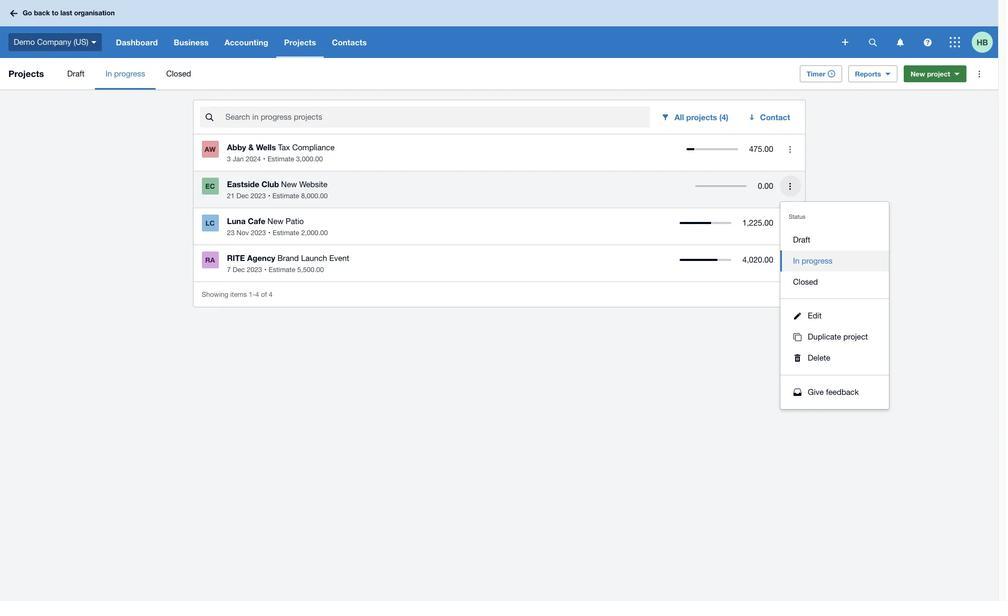 Task type: describe. For each thing, give the bounding box(es) containing it.
timer
[[807, 70, 826, 78]]

wrapper image for edit
[[791, 312, 804, 319]]

abby
[[227, 142, 246, 152]]

wells
[[256, 142, 276, 152]]

ra
[[205, 256, 215, 264]]

new for luna cafe
[[268, 217, 283, 226]]

new inside "popup button"
[[911, 70, 925, 78]]

go back to last organisation link
[[6, 4, 121, 23]]

jan
[[233, 155, 244, 163]]

4,020.00
[[743, 255, 773, 264]]

8,000.00
[[301, 192, 328, 200]]

feedback
[[826, 388, 859, 397]]

navigation containing dashboard
[[108, 26, 835, 58]]

list box containing draft
[[780, 223, 889, 299]]

agency
[[247, 253, 275, 263]]

0 horizontal spatial more options image
[[780, 176, 801, 197]]

progress for in progress link
[[114, 69, 145, 78]]

demo company (us) button
[[0, 26, 108, 58]]

launch
[[301, 254, 327, 263]]

new project
[[911, 70, 950, 78]]

(us)
[[73, 37, 88, 46]]

items
[[230, 290, 247, 298]]

3
[[227, 155, 231, 163]]

business
[[174, 37, 209, 47]]

status
[[789, 214, 806, 220]]

banner containing hb
[[0, 0, 998, 58]]

project for duplicate project
[[843, 332, 868, 341]]

in for in progress link
[[106, 69, 112, 78]]

0.00
[[758, 181, 773, 190]]

all projects (4) button
[[655, 107, 737, 128]]

estimate inside rite agency brand launch event 7 dec 2023 • estimate 5,500.00
[[269, 266, 295, 274]]

dashboard link
[[108, 26, 166, 58]]

2024
[[246, 155, 261, 163]]

closed link
[[156, 58, 202, 90]]

• inside rite agency brand launch event 7 dec 2023 • estimate 5,500.00
[[264, 266, 267, 274]]

1-
[[249, 290, 255, 298]]

to
[[52, 9, 58, 17]]

duplicate
[[808, 332, 841, 341]]

21
[[227, 192, 235, 200]]

aw
[[205, 145, 216, 153]]

compliance
[[292, 143, 335, 152]]

draft button
[[780, 229, 889, 250]]

• inside eastside club new website 21 dec 2023 • estimate 8,000.00
[[268, 192, 270, 200]]

more options image
[[780, 139, 801, 160]]

projects button
[[276, 26, 324, 58]]

luna cafe new patio 23 nov 2023 • estimate 2,000.00
[[227, 216, 328, 237]]

estimate inside abby & wells tax compliance 3 jan 2024 • estimate 3,000.00
[[268, 155, 294, 163]]

2,000.00
[[301, 229, 328, 237]]

luna
[[227, 216, 246, 226]]

go back to last organisation
[[23, 9, 115, 17]]

in progress link
[[95, 58, 156, 90]]

dec inside eastside club new website 21 dec 2023 • estimate 8,000.00
[[237, 192, 249, 200]]

contacts button
[[324, 26, 375, 58]]

dashboard
[[116, 37, 158, 47]]

projects
[[686, 112, 717, 122]]

all
[[675, 112, 684, 122]]

&
[[248, 142, 254, 152]]

2023 for cafe
[[251, 229, 266, 237]]

showing
[[202, 290, 228, 298]]

hb button
[[972, 26, 998, 58]]

nov
[[237, 229, 249, 237]]

closed for closed "button"
[[793, 277, 818, 286]]

7
[[227, 266, 231, 274]]

abby & wells tax compliance 3 jan 2024 • estimate 3,000.00
[[227, 142, 335, 163]]

1 horizontal spatial svg image
[[924, 38, 932, 46]]

event
[[329, 254, 349, 263]]

23
[[227, 229, 235, 237]]

club
[[262, 179, 279, 189]]

give feedback
[[808, 388, 859, 397]]

business button
[[166, 26, 217, 58]]

accounting button
[[217, 26, 276, 58]]

edit
[[808, 311, 822, 320]]

contact
[[760, 112, 790, 122]]

all projects (4)
[[675, 112, 729, 122]]

of
[[261, 290, 267, 298]]

eastside
[[227, 179, 259, 189]]

edit button
[[780, 305, 889, 326]]

reports
[[855, 70, 881, 78]]

draft link
[[57, 58, 95, 90]]

last
[[60, 9, 72, 17]]

estimate inside eastside club new website 21 dec 2023 • estimate 8,000.00
[[273, 192, 299, 200]]

1 vertical spatial projects
[[8, 68, 44, 79]]

group containing draft
[[780, 202, 889, 409]]



Task type: vqa. For each thing, say whether or not it's contained in the screenshot.
the Abby & Wells Tax Compliance 3 Jan 2024 • Estimate 3,000.00
yes



Task type: locate. For each thing, give the bounding box(es) containing it.
in right draft link
[[106, 69, 112, 78]]

4
[[255, 290, 259, 298], [269, 290, 273, 298]]

0 vertical spatial progress
[[114, 69, 145, 78]]

draft for draft link
[[67, 69, 84, 78]]

organisation
[[74, 9, 115, 17]]

estimate down tax
[[268, 155, 294, 163]]

dec right 21
[[237, 192, 249, 200]]

contacts
[[332, 37, 367, 47]]

banner
[[0, 0, 998, 58]]

2 4 from the left
[[269, 290, 273, 298]]

project for new project
[[927, 70, 950, 78]]

1 horizontal spatial 4
[[269, 290, 273, 298]]

wrapper image inside give feedback button
[[791, 389, 804, 396]]

0 vertical spatial closed
[[166, 69, 191, 78]]

svg image up reports popup button
[[897, 38, 904, 46]]

1 vertical spatial project
[[843, 332, 868, 341]]

Search in progress projects search field
[[224, 107, 650, 127]]

0 vertical spatial 2023
[[251, 192, 266, 200]]

0 horizontal spatial in
[[106, 69, 112, 78]]

• down club
[[268, 192, 270, 200]]

wrapper image up wrapper icon on the bottom right
[[791, 333, 804, 341]]

0 horizontal spatial 4
[[255, 290, 259, 298]]

projects
[[284, 37, 316, 47], [8, 68, 44, 79]]

1 horizontal spatial projects
[[284, 37, 316, 47]]

reports button
[[848, 65, 897, 82]]

closed
[[166, 69, 191, 78], [793, 277, 818, 286]]

company
[[37, 37, 71, 46]]

new for eastside club
[[281, 180, 297, 189]]

progress
[[114, 69, 145, 78], [802, 256, 833, 265]]

0 vertical spatial draft
[[67, 69, 84, 78]]

closed button
[[780, 272, 889, 293]]

projects down demo
[[8, 68, 44, 79]]

eastside club new website 21 dec 2023 • estimate 8,000.00
[[227, 179, 328, 200]]

draft inside 'button'
[[793, 235, 810, 244]]

2023 inside luna cafe new patio 23 nov 2023 • estimate 2,000.00
[[251, 229, 266, 237]]

estimate
[[268, 155, 294, 163], [273, 192, 299, 200], [273, 229, 299, 237], [269, 266, 295, 274]]

1 vertical spatial progress
[[802, 256, 833, 265]]

4 right of
[[269, 290, 273, 298]]

0 vertical spatial dec
[[237, 192, 249, 200]]

cafe
[[248, 216, 265, 226]]

1 vertical spatial more options image
[[780, 176, 801, 197]]

more options image down hb
[[969, 63, 990, 84]]

1 vertical spatial wrapper image
[[791, 333, 804, 341]]

• up agency
[[268, 229, 271, 237]]

in right 4,020.00
[[793, 256, 800, 265]]

0 vertical spatial in progress
[[106, 69, 145, 78]]

list box
[[780, 223, 889, 299]]

new inside luna cafe new patio 23 nov 2023 • estimate 2,000.00
[[268, 217, 283, 226]]

new right club
[[281, 180, 297, 189]]

svg image up new project
[[924, 38, 932, 46]]

svg image left hb
[[950, 37, 960, 47]]

group
[[780, 202, 889, 409]]

1 horizontal spatial in
[[793, 256, 800, 265]]

2023 inside rite agency brand launch event 7 dec 2023 • estimate 5,500.00
[[247, 266, 262, 274]]

1 horizontal spatial closed
[[793, 277, 818, 286]]

• right '2024'
[[263, 155, 265, 163]]

progress inside button
[[802, 256, 833, 265]]

give
[[808, 388, 824, 397]]

0 horizontal spatial progress
[[114, 69, 145, 78]]

1 vertical spatial 2023
[[251, 229, 266, 237]]

hb
[[977, 37, 988, 47]]

svg image inside demo company (us) popup button
[[91, 41, 96, 44]]

back
[[34, 9, 50, 17]]

2 vertical spatial new
[[268, 217, 283, 226]]

give feedback button
[[780, 382, 889, 403]]

(4)
[[719, 112, 729, 122]]

0 vertical spatial more options image
[[969, 63, 990, 84]]

more options image
[[969, 63, 990, 84], [780, 176, 801, 197]]

dec inside rite agency brand launch event 7 dec 2023 • estimate 5,500.00
[[233, 266, 245, 274]]

in progress inside button
[[793, 256, 833, 265]]

rite agency brand launch event 7 dec 2023 • estimate 5,500.00
[[227, 253, 349, 274]]

475.00
[[749, 144, 773, 153]]

0 horizontal spatial svg image
[[897, 38, 904, 46]]

3 wrapper image from the top
[[791, 389, 804, 396]]

brand
[[277, 254, 299, 263]]

tax
[[278, 143, 290, 152]]

project inside button
[[843, 332, 868, 341]]

estimate down club
[[273, 192, 299, 200]]

showing items 1-4 of 4
[[202, 290, 273, 298]]

0 vertical spatial wrapper image
[[791, 312, 804, 319]]

in progress button
[[780, 250, 889, 272]]

go
[[23, 9, 32, 17]]

projects inside 'popup button'
[[284, 37, 316, 47]]

in
[[106, 69, 112, 78], [793, 256, 800, 265]]

0 horizontal spatial project
[[843, 332, 868, 341]]

progress for in progress button at right top
[[802, 256, 833, 265]]

wrapper image inside duplicate project button
[[791, 333, 804, 341]]

wrapper image
[[791, 312, 804, 319], [791, 333, 804, 341], [791, 389, 804, 396]]

2023 for club
[[251, 192, 266, 200]]

5,500.00
[[297, 266, 324, 274]]

demo company (us)
[[14, 37, 88, 46]]

1 horizontal spatial in progress
[[793, 256, 833, 265]]

svg image inside go back to last organisation link
[[10, 10, 17, 17]]

wrapper image inside edit button
[[791, 312, 804, 319]]

3,000.00
[[296, 155, 323, 163]]

•
[[263, 155, 265, 163], [268, 192, 270, 200], [268, 229, 271, 237], [264, 266, 267, 274]]

wrapper image
[[791, 354, 804, 362]]

2023 down agency
[[247, 266, 262, 274]]

1 wrapper image from the top
[[791, 312, 804, 319]]

• down agency
[[264, 266, 267, 274]]

wrapper image left edit
[[791, 312, 804, 319]]

demo
[[14, 37, 35, 46]]

• inside luna cafe new patio 23 nov 2023 • estimate 2,000.00
[[268, 229, 271, 237]]

draft down status
[[793, 235, 810, 244]]

progress down dashboard link
[[114, 69, 145, 78]]

0 horizontal spatial closed
[[166, 69, 191, 78]]

project
[[927, 70, 950, 78], [843, 332, 868, 341]]

1 vertical spatial new
[[281, 180, 297, 189]]

closed up edit
[[793, 277, 818, 286]]

2023 down cafe
[[251, 229, 266, 237]]

wrapper image left "give"
[[791, 389, 804, 396]]

draft down (us)
[[67, 69, 84, 78]]

1,225.00
[[743, 218, 773, 227]]

1 horizontal spatial progress
[[802, 256, 833, 265]]

ec
[[205, 182, 215, 190]]

delete button
[[780, 348, 889, 369]]

rite
[[227, 253, 245, 263]]

dec
[[237, 192, 249, 200], [233, 266, 245, 274]]

0 vertical spatial in
[[106, 69, 112, 78]]

1 vertical spatial dec
[[233, 266, 245, 274]]

closed for closed link
[[166, 69, 191, 78]]

new right cafe
[[268, 217, 283, 226]]

0 vertical spatial new
[[911, 70, 925, 78]]

more options image right 0.00
[[780, 176, 801, 197]]

2023 inside eastside club new website 21 dec 2023 • estimate 8,000.00
[[251, 192, 266, 200]]

new right reports popup button
[[911, 70, 925, 78]]

delete
[[808, 353, 830, 362]]

navigation
[[108, 26, 835, 58]]

1 vertical spatial closed
[[793, 277, 818, 286]]

0 horizontal spatial projects
[[8, 68, 44, 79]]

in progress down dashboard link
[[106, 69, 145, 78]]

2023 down club
[[251, 192, 266, 200]]

accounting
[[224, 37, 268, 47]]

dec right 7
[[233, 266, 245, 274]]

0 vertical spatial projects
[[284, 37, 316, 47]]

duplicate project
[[808, 332, 868, 341]]

in progress
[[106, 69, 145, 78], [793, 256, 833, 265]]

1 horizontal spatial draft
[[793, 235, 810, 244]]

• inside abby & wells tax compliance 3 jan 2024 • estimate 3,000.00
[[263, 155, 265, 163]]

1 vertical spatial in progress
[[793, 256, 833, 265]]

2 wrapper image from the top
[[791, 333, 804, 341]]

wrapper image for duplicate project
[[791, 333, 804, 341]]

estimate down patio
[[273, 229, 299, 237]]

new project button
[[904, 65, 967, 82]]

wrapper image for give feedback
[[791, 389, 804, 396]]

website
[[299, 180, 328, 189]]

project inside "popup button"
[[927, 70, 950, 78]]

in for in progress button at right top
[[793, 256, 800, 265]]

closed down "business" dropdown button
[[166, 69, 191, 78]]

2 vertical spatial 2023
[[247, 266, 262, 274]]

0 horizontal spatial draft
[[67, 69, 84, 78]]

draft for draft 'button'
[[793, 235, 810, 244]]

closed inside "button"
[[793, 277, 818, 286]]

draft
[[67, 69, 84, 78], [793, 235, 810, 244]]

0 horizontal spatial in progress
[[106, 69, 145, 78]]

in progress for in progress link
[[106, 69, 145, 78]]

timer button
[[800, 65, 842, 82]]

4 left of
[[255, 290, 259, 298]]

projects left contacts dropdown button
[[284, 37, 316, 47]]

1 vertical spatial draft
[[793, 235, 810, 244]]

2 vertical spatial wrapper image
[[791, 389, 804, 396]]

2 horizontal spatial svg image
[[950, 37, 960, 47]]

progress down draft 'button'
[[802, 256, 833, 265]]

1 4 from the left
[[255, 290, 259, 298]]

new inside eastside club new website 21 dec 2023 • estimate 8,000.00
[[281, 180, 297, 189]]

svg image
[[950, 37, 960, 47], [897, 38, 904, 46], [924, 38, 932, 46]]

1 vertical spatial in
[[793, 256, 800, 265]]

contact button
[[741, 107, 799, 128]]

in inside button
[[793, 256, 800, 265]]

svg image
[[10, 10, 17, 17], [869, 38, 877, 46], [842, 39, 848, 45], [91, 41, 96, 44]]

in progress down draft 'button'
[[793, 256, 833, 265]]

1 horizontal spatial project
[[927, 70, 950, 78]]

0 vertical spatial project
[[927, 70, 950, 78]]

duplicate project button
[[780, 326, 889, 348]]

1 horizontal spatial more options image
[[969, 63, 990, 84]]

patio
[[286, 217, 304, 226]]

lc
[[206, 219, 215, 227]]

estimate inside luna cafe new patio 23 nov 2023 • estimate 2,000.00
[[273, 229, 299, 237]]

estimate down brand
[[269, 266, 295, 274]]

in progress for in progress button at right top
[[793, 256, 833, 265]]



